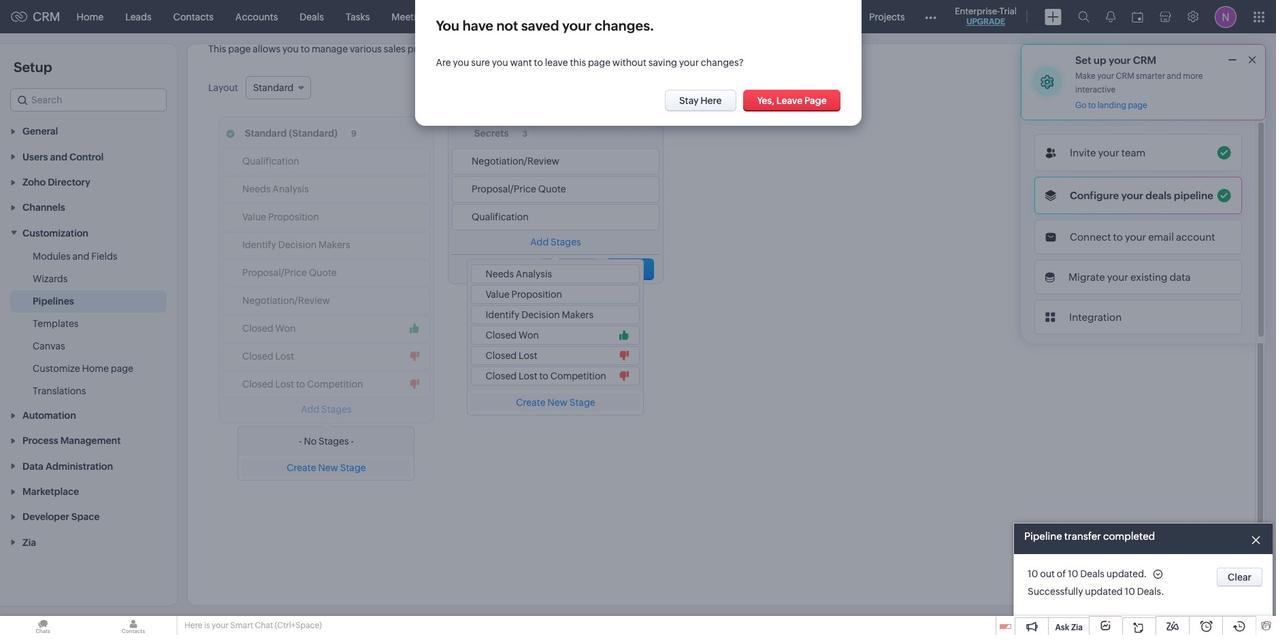 Task type: vqa. For each thing, say whether or not it's contained in the screenshot.
"CREATED"
no



Task type: locate. For each thing, give the bounding box(es) containing it.
here left is
[[184, 622, 203, 631]]

0 horizontal spatial pipeline
[[1025, 531, 1063, 542]]

crm left 'home' link
[[33, 10, 60, 24]]

successfully updated 10 deals.
[[1028, 587, 1165, 598]]

stages
[[554, 44, 583, 54]]

to down deal
[[534, 57, 543, 68]]

create new stage
[[516, 398, 595, 408], [287, 463, 366, 474]]

0 horizontal spatial you
[[283, 44, 299, 54]]

1 vertical spatial and
[[72, 251, 89, 262]]

smarter
[[1136, 71, 1166, 81]]

lost for closed lost to competition
[[519, 371, 538, 382]]

you down by
[[453, 57, 469, 68]]

allows
[[253, 44, 281, 54]]

customize home page link
[[33, 362, 133, 376]]

1 vertical spatial stages
[[319, 436, 349, 447]]

new down '- no stages -'
[[318, 463, 338, 474]]

0 horizontal spatial and
[[72, 251, 89, 262]]

1 horizontal spatial pipeline
[[1180, 82, 1216, 93]]

closed for closed lost to competition
[[486, 371, 517, 382]]

leads link
[[114, 0, 162, 33]]

0 vertical spatial and
[[1167, 71, 1182, 81]]

transfer
[[1065, 531, 1101, 542]]

0 horizontal spatial stages
[[319, 436, 349, 447]]

0 horizontal spatial -
[[299, 436, 302, 447]]

stage down '- no stages -'
[[340, 463, 366, 474]]

pipeline up "out"
[[1025, 531, 1063, 542]]

- left no
[[299, 436, 302, 447]]

and left fields
[[72, 251, 89, 262]]

chat
[[255, 622, 273, 631]]

1 lost from the top
[[519, 351, 538, 361]]

chats image
[[0, 617, 86, 636]]

0 vertical spatial create new stage
[[516, 398, 595, 408]]

lost down closed lost
[[519, 371, 538, 382]]

templates link
[[33, 317, 79, 331]]

home
[[77, 11, 104, 22], [82, 363, 109, 374]]

0 vertical spatial here
[[701, 95, 722, 106]]

by
[[454, 44, 465, 54]]

0 vertical spatial new
[[1158, 82, 1178, 93]]

is
[[204, 622, 210, 631]]

lost
[[519, 351, 538, 361], [519, 371, 538, 382]]

contacts link
[[162, 0, 225, 33]]

saving
[[649, 57, 677, 68]]

2 horizontal spatial you
[[492, 57, 508, 68]]

stage
[[570, 398, 595, 408], [340, 463, 366, 474]]

10 right of at the right of page
[[1068, 569, 1079, 580]]

you down "organising"
[[492, 57, 508, 68]]

processes
[[408, 44, 452, 54]]

calendar image
[[1132, 11, 1144, 22]]

0 vertical spatial lost
[[519, 351, 538, 361]]

closed for closed won
[[486, 330, 517, 341]]

pipelines.
[[635, 44, 679, 54]]

0 vertical spatial home
[[77, 11, 104, 22]]

home left leads link
[[77, 11, 104, 22]]

identify
[[486, 310, 520, 321]]

closed down identify at the left
[[486, 330, 517, 341]]

closed down closed won
[[486, 351, 517, 361]]

new
[[1158, 82, 1178, 93], [548, 398, 568, 408], [318, 463, 338, 474]]

1 horizontal spatial you
[[453, 57, 469, 68]]

new down smarter
[[1158, 82, 1178, 93]]

0 vertical spatial stages
[[551, 237, 581, 248]]

no
[[304, 436, 317, 447]]

connect to your email account
[[1070, 231, 1216, 243]]

signals image
[[1106, 11, 1116, 22]]

10
[[1028, 569, 1038, 580], [1068, 569, 1079, 580], [1125, 587, 1135, 598]]

10 left "out"
[[1028, 569, 1038, 580]]

stage down 'competition'
[[570, 398, 595, 408]]

here
[[701, 95, 722, 106], [184, 622, 203, 631]]

- no stages -
[[299, 436, 354, 447]]

deals up successfully updated 10 deals.
[[1081, 569, 1105, 580]]

your left email
[[1125, 231, 1147, 243]]

to inside the set up your crm make your crm smarter and more interactive go to landing page
[[1089, 101, 1096, 110]]

search element
[[1070, 0, 1098, 33]]

2 closed from the top
[[486, 351, 517, 361]]

stages right add
[[551, 237, 581, 248]]

page inside the set up your crm make your crm smarter and more interactive go to landing page
[[1128, 101, 1148, 110]]

create
[[516, 398, 546, 408], [287, 463, 316, 474]]

your down up
[[1098, 71, 1115, 81]]

calls
[[455, 11, 476, 22]]

3 closed from the top
[[486, 371, 517, 382]]

setup
[[14, 59, 52, 75]]

10 down "updated."
[[1125, 587, 1135, 598]]

0 horizontal spatial deals
[[300, 11, 324, 22]]

0 vertical spatial stage
[[570, 398, 595, 408]]

data
[[1170, 272, 1191, 283]]

your left team
[[1098, 147, 1120, 159]]

saved
[[521, 18, 559, 33]]

competition
[[551, 371, 606, 382]]

1 horizontal spatial stage
[[570, 398, 595, 408]]

1 - from the left
[[299, 436, 302, 447]]

create new stage down closed lost to competition
[[516, 398, 595, 408]]

completed
[[1103, 531, 1156, 542]]

2 lost from the top
[[519, 371, 538, 382]]

analytics link
[[543, 0, 606, 33]]

create down closed lost to competition
[[516, 398, 546, 408]]

create menu element
[[1037, 0, 1070, 33]]

new pipeline
[[1158, 82, 1216, 93]]

0 vertical spatial pipeline
[[1180, 82, 1216, 93]]

1 horizontal spatial and
[[1167, 71, 1182, 81]]

yes, leave page button
[[744, 90, 841, 112]]

to right the go
[[1089, 101, 1096, 110]]

of
[[1057, 569, 1066, 580]]

meetings link
[[381, 0, 444, 33]]

value
[[486, 289, 510, 300]]

value proposition
[[486, 289, 562, 300]]

projects link
[[858, 0, 916, 33]]

your right saving
[[679, 57, 699, 68]]

0 vertical spatial closed
[[486, 330, 517, 341]]

make
[[1076, 71, 1096, 81]]

1 vertical spatial closed
[[486, 351, 517, 361]]

you
[[283, 44, 299, 54], [453, 57, 469, 68], [492, 57, 508, 68]]

closed for closed lost
[[486, 351, 517, 361]]

leave
[[545, 57, 568, 68]]

1 horizontal spatial new
[[548, 398, 568, 408]]

canvas link
[[33, 340, 65, 353]]

and up 'new pipeline'
[[1167, 71, 1182, 81]]

customization
[[22, 228, 88, 239]]

your
[[562, 18, 592, 33], [1109, 54, 1131, 66], [679, 57, 699, 68], [1098, 71, 1115, 81], [1098, 147, 1120, 159], [1122, 190, 1144, 202], [1125, 231, 1147, 243], [1107, 272, 1129, 283], [212, 622, 229, 631]]

2 horizontal spatial new
[[1158, 82, 1178, 93]]

to
[[301, 44, 310, 54], [534, 57, 543, 68], [1089, 101, 1096, 110], [1113, 231, 1123, 243], [539, 371, 549, 382]]

1 vertical spatial create
[[287, 463, 316, 474]]

1 horizontal spatial here
[[701, 95, 722, 106]]

home link
[[66, 0, 114, 33]]

stages
[[551, 237, 581, 248], [319, 436, 349, 447]]

here right stay
[[701, 95, 722, 106]]

crm left smarter
[[1116, 71, 1135, 81]]

makers
[[562, 310, 594, 321]]

pipeline
[[1180, 82, 1216, 93], [1025, 531, 1063, 542]]

you
[[436, 18, 460, 33]]

won
[[519, 330, 539, 341]]

home right customize
[[82, 363, 109, 374]]

new down closed lost to competition
[[548, 398, 568, 408]]

layout
[[208, 82, 238, 93]]

0 horizontal spatial create
[[287, 463, 316, 474]]

closed down closed lost
[[486, 371, 517, 382]]

1 closed from the top
[[486, 330, 517, 341]]

create new stage down '- no stages -'
[[287, 463, 366, 474]]

migrate your existing data
[[1069, 272, 1191, 283]]

search image
[[1078, 11, 1090, 22]]

home inside 'customization' region
[[82, 363, 109, 374]]

calls link
[[444, 0, 487, 33]]

create down no
[[287, 463, 316, 474]]

- right no
[[351, 436, 354, 447]]

negotiation/review
[[472, 156, 560, 167]]

stay here button
[[665, 90, 736, 112]]

here inside button
[[701, 95, 722, 106]]

1 vertical spatial lost
[[519, 371, 538, 382]]

customization button
[[0, 220, 177, 246]]

1 horizontal spatial deals
[[1081, 569, 1105, 580]]

are you sure you want to leave this page without saving your changes?
[[436, 57, 744, 68]]

stages right no
[[319, 436, 349, 447]]

pipeline down more
[[1180, 82, 1216, 93]]

page inside 'customization' region
[[111, 363, 133, 374]]

tasks link
[[335, 0, 381, 33]]

2 vertical spatial new
[[318, 463, 338, 474]]

1 vertical spatial create new stage
[[287, 463, 366, 474]]

you right allows
[[283, 44, 299, 54]]

contacts image
[[91, 617, 176, 636]]

0 vertical spatial deals
[[300, 11, 324, 22]]

1 horizontal spatial create new stage
[[516, 398, 595, 408]]

organising
[[467, 44, 515, 54]]

cancel
[[553, 264, 585, 275]]

1 vertical spatial deals
[[1081, 569, 1105, 580]]

invite
[[1070, 147, 1096, 159]]

lost down won
[[519, 351, 538, 361]]

0 horizontal spatial stage
[[340, 463, 366, 474]]

10 out of 10 deals updated.
[[1028, 569, 1147, 580]]

page down in
[[588, 57, 611, 68]]

1 horizontal spatial -
[[351, 436, 354, 447]]

translations link
[[33, 384, 86, 398]]

pipelines link
[[33, 295, 74, 308]]

0 horizontal spatial here
[[184, 622, 203, 631]]

2 vertical spatial closed
[[486, 371, 517, 382]]

page right landing
[[1128, 101, 1148, 110]]

you for allows
[[283, 44, 299, 54]]

products link
[[606, 0, 667, 33]]

closed won
[[486, 330, 539, 341]]

1 vertical spatial crm
[[1133, 54, 1157, 66]]

1 vertical spatial pipeline
[[1025, 531, 1063, 542]]

crm
[[33, 10, 60, 24], [1133, 54, 1157, 66], [1116, 71, 1135, 81]]

0 vertical spatial create
[[516, 398, 546, 408]]

wizards
[[33, 273, 68, 284]]

stay
[[679, 95, 699, 106]]

pipeline
[[1174, 190, 1214, 202]]

1 vertical spatial stage
[[340, 463, 366, 474]]

deals up manage at the top of page
[[300, 11, 324, 22]]

0 horizontal spatial create new stage
[[287, 463, 366, 474]]

crm up smarter
[[1133, 54, 1157, 66]]

closed
[[486, 330, 517, 341], [486, 351, 517, 361], [486, 371, 517, 382]]

page right customize
[[111, 363, 133, 374]]

customization region
[[0, 246, 177, 403]]

you for sure
[[492, 57, 508, 68]]

1 vertical spatial home
[[82, 363, 109, 374]]

fields
[[91, 251, 117, 262]]



Task type: describe. For each thing, give the bounding box(es) containing it.
(ctrl+space)
[[275, 622, 322, 631]]

manage
[[312, 44, 348, 54]]

this
[[570, 57, 586, 68]]

modules and fields link
[[33, 250, 117, 263]]

go to landing page link
[[1076, 101, 1148, 111]]

configure your deals pipeline
[[1070, 190, 1214, 202]]

yes, leave page
[[757, 95, 827, 106]]

your left deals
[[1122, 190, 1144, 202]]

email
[[1149, 231, 1174, 243]]

1 horizontal spatial 10
[[1068, 569, 1079, 580]]

deal
[[533, 44, 553, 54]]

in
[[585, 44, 594, 54]]

deals.
[[1137, 587, 1165, 598]]

0 horizontal spatial 10
[[1028, 569, 1038, 580]]

closed lost
[[486, 351, 538, 361]]

integration
[[1070, 312, 1122, 323]]

to left manage at the top of page
[[301, 44, 310, 54]]

needs analysis
[[486, 269, 552, 280]]

you have not saved your changes.
[[436, 18, 655, 33]]

proposal/price quote
[[472, 184, 566, 195]]

templates
[[33, 318, 79, 329]]

stay here
[[679, 95, 722, 106]]

and inside the set up your crm make your crm smarter and more interactive go to landing page
[[1167, 71, 1182, 81]]

migrate
[[1069, 272, 1105, 283]]

contacts
[[173, 11, 214, 22]]

trial
[[1000, 6, 1017, 16]]

accounts link
[[225, 0, 289, 33]]

signals element
[[1098, 0, 1124, 33]]

your right up
[[1109, 54, 1131, 66]]

1 vertical spatial here
[[184, 622, 203, 631]]

have
[[463, 18, 494, 33]]

modules and fields
[[33, 251, 117, 262]]

proposal/price
[[472, 184, 536, 195]]

projects
[[869, 11, 905, 22]]

landing
[[1098, 101, 1127, 110]]

0 horizontal spatial new
[[318, 463, 338, 474]]

new pipeline button
[[1137, 76, 1229, 98]]

interactive
[[1076, 85, 1116, 95]]

needs
[[486, 269, 514, 280]]

clear
[[1228, 572, 1252, 583]]

closed lost to competition
[[486, 371, 606, 382]]

changes?
[[701, 57, 744, 68]]

your right is
[[212, 622, 229, 631]]

clear link
[[1217, 568, 1263, 587]]

set up your crm make your crm smarter and more interactive go to landing page
[[1076, 54, 1203, 110]]

2 vertical spatial crm
[[1116, 71, 1135, 81]]

enterprise-
[[955, 6, 1000, 16]]

wizards link
[[33, 272, 68, 286]]

your right migrate
[[1107, 272, 1129, 283]]

this
[[208, 44, 226, 54]]

page right this
[[228, 44, 251, 54]]

zia
[[1071, 623, 1083, 633]]

profile element
[[1207, 0, 1245, 33]]

customize
[[33, 363, 80, 374]]

pipeline transfer completed
[[1025, 531, 1156, 542]]

new inside button
[[1158, 82, 1178, 93]]

translations
[[33, 386, 86, 397]]

to left 'competition'
[[539, 371, 549, 382]]

create menu image
[[1045, 9, 1062, 25]]

profile image
[[1215, 6, 1237, 28]]

save
[[619, 264, 641, 275]]

tasks
[[346, 11, 370, 22]]

and inside modules and fields link
[[72, 251, 89, 262]]

leads
[[125, 11, 152, 22]]

reports link
[[487, 0, 543, 33]]

canvas
[[33, 341, 65, 352]]

qualification
[[472, 212, 529, 223]]

add
[[531, 237, 549, 248]]

your up stages in the top left of the page
[[562, 18, 592, 33]]

1 horizontal spatial create
[[516, 398, 546, 408]]

existing
[[1131, 272, 1168, 283]]

0 vertical spatial crm
[[33, 10, 60, 24]]

customize home page
[[33, 363, 133, 374]]

ask
[[1056, 623, 1070, 633]]

reports
[[498, 11, 533, 22]]

accounts
[[235, 11, 278, 22]]

go
[[1076, 101, 1087, 110]]

lost for closed lost
[[519, 351, 538, 361]]

add stages
[[531, 237, 581, 248]]

up
[[1094, 54, 1107, 66]]

deals link
[[289, 0, 335, 33]]

products
[[617, 11, 656, 22]]

proposition
[[512, 289, 562, 300]]

2 horizontal spatial 10
[[1125, 587, 1135, 598]]

more
[[1183, 71, 1203, 81]]

out
[[1040, 569, 1055, 580]]

yes,
[[757, 95, 775, 106]]

updated
[[1085, 587, 1123, 598]]

pipeline inside button
[[1180, 82, 1216, 93]]

changes.
[[595, 18, 655, 33]]

meetings
[[392, 11, 433, 22]]

page
[[805, 95, 827, 106]]

to right connect
[[1113, 231, 1123, 243]]

updated.
[[1107, 569, 1147, 580]]

deals
[[1146, 190, 1172, 202]]

identify decision makers
[[486, 310, 594, 321]]

2 - from the left
[[351, 436, 354, 447]]

leave
[[777, 95, 803, 106]]

smart
[[230, 622, 253, 631]]

upgrade
[[967, 17, 1006, 27]]

configure
[[1070, 190, 1119, 202]]

1 vertical spatial new
[[548, 398, 568, 408]]

various
[[350, 44, 382, 54]]

not
[[496, 18, 518, 33]]

1 horizontal spatial stages
[[551, 237, 581, 248]]



